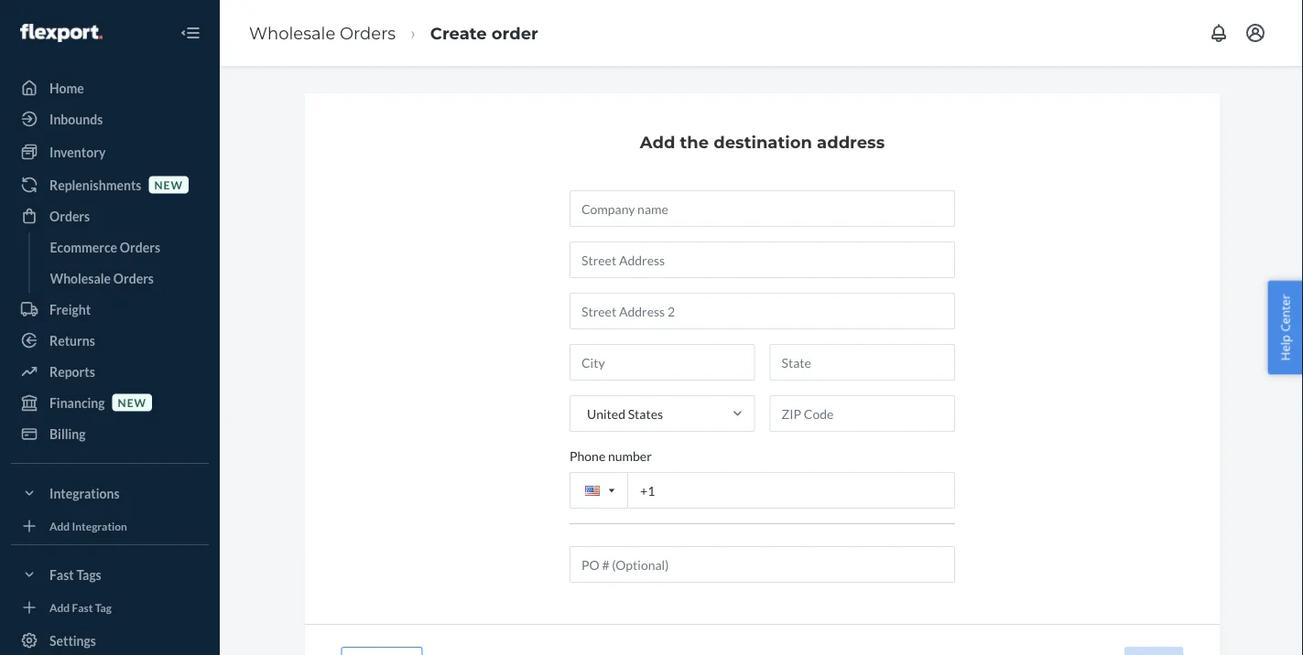 Task type: locate. For each thing, give the bounding box(es) containing it.
1 vertical spatial add
[[49, 520, 70, 533]]

fast left tag
[[72, 601, 93, 614]]

help center
[[1277, 295, 1293, 361]]

1 vertical spatial wholesale orders link
[[41, 264, 209, 293]]

0 vertical spatial wholesale
[[249, 23, 335, 43]]

home
[[49, 80, 84, 96]]

wholesale orders link
[[249, 23, 396, 43], [41, 264, 209, 293]]

ecommerce orders
[[50, 239, 160, 255]]

0 horizontal spatial wholesale orders link
[[41, 264, 209, 293]]

1 horizontal spatial wholesale orders link
[[249, 23, 396, 43]]

add integration
[[49, 520, 127, 533]]

freight
[[49, 302, 91, 317]]

integrations button
[[11, 479, 209, 508]]

wholesale orders inside 'breadcrumbs' navigation
[[249, 23, 396, 43]]

1 vertical spatial new
[[118, 396, 147, 409]]

united states
[[587, 406, 663, 422]]

fast
[[49, 567, 74, 583], [72, 601, 93, 614]]

order
[[492, 23, 538, 43]]

open notifications image
[[1208, 22, 1230, 44]]

1 vertical spatial fast
[[72, 601, 93, 614]]

close navigation image
[[179, 22, 201, 44]]

settings link
[[11, 626, 209, 656]]

orders left the create
[[340, 23, 396, 43]]

inventory link
[[11, 137, 209, 167]]

tag
[[95, 601, 112, 614]]

new
[[154, 178, 183, 191], [118, 396, 147, 409]]

integration
[[72, 520, 127, 533]]

inbounds link
[[11, 104, 209, 134]]

0 vertical spatial add
[[640, 132, 675, 152]]

united
[[587, 406, 625, 422]]

new down "reports" link
[[118, 396, 147, 409]]

returns
[[49, 333, 95, 348]]

add
[[640, 132, 675, 152], [49, 520, 70, 533], [49, 601, 70, 614]]

number
[[608, 448, 652, 464]]

1 vertical spatial wholesale
[[50, 271, 111, 286]]

1 vertical spatial wholesale orders
[[50, 271, 154, 286]]

0 vertical spatial new
[[154, 178, 183, 191]]

orders up ecommerce
[[49, 208, 90, 224]]

0 horizontal spatial wholesale orders
[[50, 271, 154, 286]]

0 vertical spatial wholesale orders
[[249, 23, 396, 43]]

fast inside dropdown button
[[49, 567, 74, 583]]

City text field
[[570, 344, 755, 381]]

address
[[817, 132, 885, 152]]

new up orders link
[[154, 178, 183, 191]]

0 vertical spatial fast
[[49, 567, 74, 583]]

1 horizontal spatial new
[[154, 178, 183, 191]]

fast tags
[[49, 567, 101, 583]]

orders
[[340, 23, 396, 43], [49, 208, 90, 224], [120, 239, 160, 255], [113, 271, 154, 286]]

fast left tags
[[49, 567, 74, 583]]

destination
[[714, 132, 812, 152]]

add integration link
[[11, 516, 209, 538]]

2 vertical spatial add
[[49, 601, 70, 614]]

PO # (Optional) text field
[[570, 547, 955, 583]]

0 horizontal spatial new
[[118, 396, 147, 409]]

tags
[[76, 567, 101, 583]]

replenishments
[[49, 177, 141, 193]]

wholesale
[[249, 23, 335, 43], [50, 271, 111, 286]]

1 horizontal spatial wholesale orders
[[249, 23, 396, 43]]

create order link
[[430, 23, 538, 43]]

reports
[[49, 364, 95, 380]]

united states: + 1 image
[[609, 489, 614, 493]]

ZIP Code text field
[[770, 396, 955, 432]]

help center button
[[1268, 281, 1303, 375]]

wholesale orders
[[249, 23, 396, 43], [50, 271, 154, 286]]

add up settings
[[49, 601, 70, 614]]

1 horizontal spatial wholesale
[[249, 23, 335, 43]]

add left integration
[[49, 520, 70, 533]]

returns link
[[11, 326, 209, 355]]

help
[[1277, 335, 1293, 361]]

0 vertical spatial wholesale orders link
[[249, 23, 396, 43]]

add left the on the right of page
[[640, 132, 675, 152]]

orders inside 'breadcrumbs' navigation
[[340, 23, 396, 43]]

flexport logo image
[[20, 24, 102, 42]]



Task type: vqa. For each thing, say whether or not it's contained in the screenshot.
fourth ― from the top of the page
no



Task type: describe. For each thing, give the bounding box(es) containing it.
add for add fast tag
[[49, 601, 70, 614]]

ecommerce
[[50, 239, 117, 255]]

states
[[628, 406, 663, 422]]

the
[[680, 132, 709, 152]]

reports link
[[11, 357, 209, 386]]

new for financing
[[118, 396, 147, 409]]

add for add the destination address
[[640, 132, 675, 152]]

orders down ecommerce orders link
[[113, 271, 154, 286]]

settings
[[49, 633, 96, 649]]

add the destination address
[[640, 132, 885, 152]]

breadcrumbs navigation
[[234, 6, 553, 60]]

open account menu image
[[1244, 22, 1266, 44]]

State text field
[[770, 344, 955, 381]]

billing link
[[11, 419, 209, 449]]

billing
[[49, 426, 86, 442]]

Company name text field
[[570, 190, 955, 227]]

inbounds
[[49, 111, 103, 127]]

integrations
[[49, 486, 120, 501]]

wholesale inside 'breadcrumbs' navigation
[[249, 23, 335, 43]]

1 (702) 123-4567 telephone field
[[570, 472, 955, 509]]

Street Address 2 text field
[[570, 293, 955, 330]]

orders down orders link
[[120, 239, 160, 255]]

create
[[430, 23, 487, 43]]

orders link
[[11, 201, 209, 231]]

0 horizontal spatial wholesale
[[50, 271, 111, 286]]

center
[[1277, 295, 1293, 332]]

add fast tag link
[[11, 597, 209, 619]]

phone number
[[570, 448, 652, 464]]

fast tags button
[[11, 560, 209, 590]]

add fast tag
[[49, 601, 112, 614]]

add for add integration
[[49, 520, 70, 533]]

ecommerce orders link
[[41, 233, 209, 262]]

new for replenishments
[[154, 178, 183, 191]]

inventory
[[49, 144, 106, 160]]

create order
[[430, 23, 538, 43]]

financing
[[49, 395, 105, 411]]

home link
[[11, 73, 209, 103]]

phone
[[570, 448, 605, 464]]

Street Address text field
[[570, 242, 955, 278]]

freight link
[[11, 295, 209, 324]]



